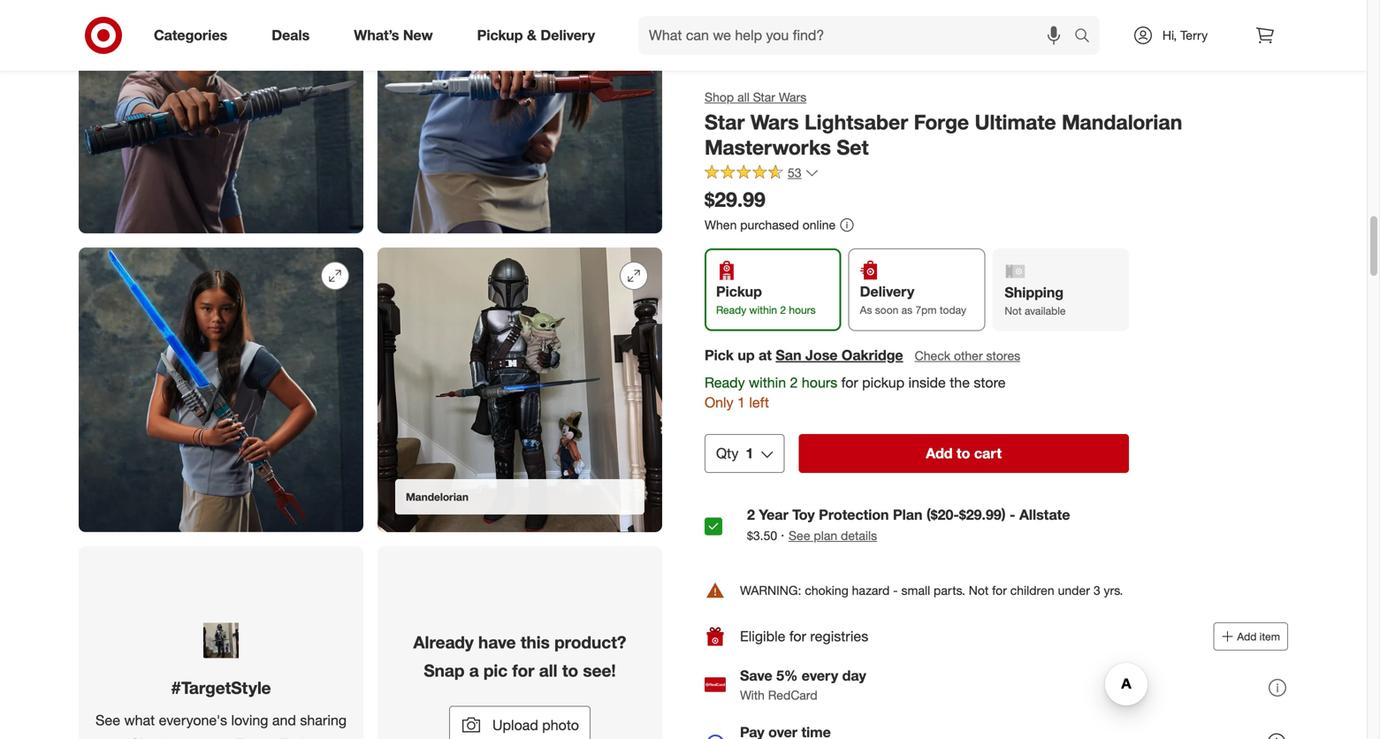 Task type: vqa. For each thing, say whether or not it's contained in the screenshot.
right marvel's
no



Task type: describe. For each thing, give the bounding box(es) containing it.
online
[[803, 217, 836, 232]]

new
[[403, 27, 433, 44]]

details
[[841, 528, 877, 543]]

what's
[[354, 27, 399, 44]]

children
[[1010, 583, 1055, 598]]

parts.
[[934, 583, 965, 598]]

categories
[[154, 27, 227, 44]]

add to cart
[[926, 445, 1002, 462]]

the
[[950, 374, 970, 391]]

53
[[788, 165, 802, 180]]

check other stores button
[[914, 346, 1021, 365]]

mandalorian
[[1062, 110, 1183, 134]]

add for add to cart
[[926, 445, 953, 462]]

within inside pickup ready within 2 hours
[[749, 303, 777, 317]]

toy
[[793, 506, 815, 524]]

hi,
[[1163, 27, 1177, 43]]

add to cart button
[[799, 434, 1129, 473]]

pick
[[705, 346, 734, 364]]

star wars lightsaber forge ultimate mandalorian masterworks set, 13 of 16 image
[[79, 247, 363, 532]]

all inside already have this product? snap a pic for all to see!
[[539, 660, 558, 681]]

as
[[902, 303, 913, 317]]

$29.99)
[[959, 506, 1006, 524]]

stores
[[986, 348, 1021, 363]]

hours inside pickup ready within 2 hours
[[789, 303, 816, 317]]

loving
[[231, 712, 268, 729]]

masterworks
[[705, 135, 831, 160]]

store
[[974, 374, 1006, 391]]

allstate
[[1019, 506, 1070, 524]]

0 horizontal spatial -
[[893, 583, 898, 598]]

ready inside ready within 2 hours for pickup inside the store only 1 left
[[705, 374, 745, 391]]

($20-
[[927, 506, 959, 524]]

already
[[413, 632, 474, 653]]

shipping
[[1005, 284, 1064, 301]]

2 inside ready within 2 hours for pickup inside the store only 1 left
[[790, 374, 798, 391]]

star wars lightsaber forge ultimate mandalorian masterworks set, 12 of 16 image
[[378, 0, 662, 233]]

check other stores
[[915, 348, 1021, 363]]

when
[[705, 217, 737, 232]]

2 inside pickup ready within 2 hours
[[780, 303, 786, 317]]

2 year toy protection plan ($20-$29.99) - allstate $3.50 · see plan details
[[747, 506, 1070, 544]]

year
[[759, 506, 789, 524]]

1 horizontal spatial 1
[[746, 445, 754, 462]]

pickup
[[862, 374, 905, 391]]

$29.99
[[705, 187, 766, 212]]

pickup for &
[[477, 27, 523, 44]]

left
[[749, 394, 769, 411]]

1 inside ready within 2 hours for pickup inside the store only 1 left
[[738, 394, 745, 411]]

upload photo button
[[449, 706, 591, 739]]

protection
[[819, 506, 889, 524]]

what's new
[[354, 27, 433, 44]]

&
[[527, 27, 537, 44]]

0 horizontal spatial star
[[705, 110, 745, 134]]

save
[[740, 667, 773, 684]]

oakridge
[[842, 346, 903, 364]]

today
[[940, 303, 966, 317]]

snap
[[424, 660, 465, 681]]

for right the eligible
[[790, 628, 806, 645]]

·
[[781, 526, 785, 544]]

within inside ready within 2 hours for pickup inside the store only 1 left
[[749, 374, 786, 391]]

5%
[[776, 667, 798, 684]]

registries
[[810, 628, 869, 645]]

what
[[124, 712, 155, 729]]

ready inside pickup ready within 2 hours
[[716, 303, 746, 317]]

star wars lightsaber forge ultimate mandalorian masterworks set, 11 of 16 image
[[79, 0, 363, 233]]

and
[[272, 712, 296, 729]]

categories link
[[139, 16, 250, 55]]

pickup ready within 2 hours
[[716, 283, 816, 317]]

all inside shop all star wars star wars lightsaber forge ultimate mandalorian masterworks set
[[738, 89, 750, 105]]

upload
[[493, 717, 538, 734]]

eligible
[[740, 628, 786, 645]]

at
[[759, 346, 772, 364]]

plan
[[893, 506, 923, 524]]

0 vertical spatial wars
[[779, 89, 807, 105]]

product?
[[555, 632, 626, 653]]

small
[[902, 583, 930, 598]]

shop
[[705, 89, 734, 105]]

#targetstyle
[[171, 678, 271, 698]]

search
[[1066, 28, 1109, 46]]



Task type: locate. For each thing, give the bounding box(es) containing it.
1 horizontal spatial 2
[[780, 303, 786, 317]]

photo
[[542, 717, 579, 734]]

not inside shipping not available
[[1005, 304, 1022, 318]]

2 within from the top
[[749, 374, 786, 391]]

warning: choking hazard - small parts. not for children under 3 yrs.
[[740, 583, 1123, 598]]

not
[[1005, 304, 1022, 318], [969, 583, 989, 598]]

warning:
[[740, 583, 802, 598]]

when purchased online
[[705, 217, 836, 232]]

as
[[860, 303, 872, 317]]

pic
[[484, 660, 508, 681]]

0 horizontal spatial delivery
[[541, 27, 595, 44]]

for down san jose oakridge button
[[841, 374, 858, 391]]

not right parts.
[[969, 583, 989, 598]]

1 vertical spatial not
[[969, 583, 989, 598]]

all
[[738, 89, 750, 105], [539, 660, 558, 681]]

to left see!
[[562, 660, 578, 681]]

qty 1
[[716, 445, 754, 462]]

add left item
[[1237, 630, 1257, 643]]

ready up pick
[[716, 303, 746, 317]]

0 vertical spatial hours
[[789, 303, 816, 317]]

1 vertical spatial to
[[562, 660, 578, 681]]

yrs.
[[1104, 583, 1123, 598]]

see what everyone's loving and sharing
[[95, 712, 347, 729]]

$3.50
[[747, 528, 777, 543]]

0 horizontal spatial add
[[926, 445, 953, 462]]

0 horizontal spatial pickup
[[477, 27, 523, 44]]

see plan details button
[[789, 527, 877, 545]]

1 horizontal spatial pickup
[[716, 283, 762, 300]]

pickup left &
[[477, 27, 523, 44]]

hazard
[[852, 583, 890, 598]]

0 vertical spatial within
[[749, 303, 777, 317]]

search button
[[1066, 16, 1109, 58]]

add item button
[[1213, 622, 1288, 651]]

pickup for ready
[[716, 283, 762, 300]]

all down this
[[539, 660, 558, 681]]

for right pic
[[512, 660, 535, 681]]

1 horizontal spatial to
[[957, 445, 970, 462]]

for inside already have this product? snap a pic for all to see!
[[512, 660, 535, 681]]

shop all star wars star wars lightsaber forge ultimate mandalorian masterworks set
[[705, 89, 1183, 160]]

shipping not available
[[1005, 284, 1066, 318]]

see
[[789, 528, 810, 543], [95, 712, 120, 729]]

1 vertical spatial ready
[[705, 374, 745, 391]]

delivery inside delivery as soon as 7pm today
[[860, 283, 915, 300]]

not down "shipping"
[[1005, 304, 1022, 318]]

1 vertical spatial all
[[539, 660, 558, 681]]

1 right qty
[[746, 445, 754, 462]]

jose
[[806, 346, 838, 364]]

0 horizontal spatial to
[[562, 660, 578, 681]]

1 vertical spatial 1
[[746, 445, 754, 462]]

everyone's
[[159, 712, 227, 729]]

0 vertical spatial 1
[[738, 394, 745, 411]]

add item
[[1237, 630, 1280, 643]]

1 vertical spatial 2
[[790, 374, 798, 391]]

within up at
[[749, 303, 777, 317]]

ultimate
[[975, 110, 1056, 134]]

within up left at the bottom right of the page
[[749, 374, 786, 391]]

0 horizontal spatial 1
[[738, 394, 745, 411]]

add for add item
[[1237, 630, 1257, 643]]

within
[[749, 303, 777, 317], [749, 374, 786, 391]]

0 vertical spatial add
[[926, 445, 953, 462]]

2 inside 2 year toy protection plan ($20-$29.99) - allstate $3.50 · see plan details
[[747, 506, 755, 524]]

sharing
[[300, 712, 347, 729]]

lightsaber
[[805, 110, 908, 134]]

a
[[469, 660, 479, 681]]

pickup
[[477, 27, 523, 44], [716, 283, 762, 300]]

check
[[915, 348, 951, 363]]

0 vertical spatial not
[[1005, 304, 1022, 318]]

mandelorian
[[406, 490, 469, 503]]

0 vertical spatial all
[[738, 89, 750, 105]]

for left children
[[992, 583, 1007, 598]]

1 vertical spatial star
[[705, 110, 745, 134]]

3
[[1094, 583, 1101, 598]]

0 horizontal spatial see
[[95, 712, 120, 729]]

with
[[740, 687, 765, 703]]

0 vertical spatial star
[[753, 89, 775, 105]]

1 horizontal spatial see
[[789, 528, 810, 543]]

san jose oakridge button
[[776, 345, 903, 365]]

1
[[738, 394, 745, 411], [746, 445, 754, 462]]

1 vertical spatial hours
[[802, 374, 838, 391]]

have
[[478, 632, 516, 653]]

- inside 2 year toy protection plan ($20-$29.99) - allstate $3.50 · see plan details
[[1010, 506, 1016, 524]]

1 left left at the bottom right of the page
[[738, 394, 745, 411]]

1 vertical spatial see
[[95, 712, 120, 729]]

cart
[[974, 445, 1002, 462]]

see inside 2 year toy protection plan ($20-$29.99) - allstate $3.50 · see plan details
[[789, 528, 810, 543]]

1 horizontal spatial add
[[1237, 630, 1257, 643]]

inside
[[909, 374, 946, 391]]

7pm
[[916, 303, 937, 317]]

star down shop at the right top of page
[[705, 110, 745, 134]]

2 left "year"
[[747, 506, 755, 524]]

for
[[841, 374, 858, 391], [992, 583, 1007, 598], [790, 628, 806, 645], [512, 660, 535, 681]]

see right ·
[[789, 528, 810, 543]]

0 vertical spatial see
[[789, 528, 810, 543]]

pickup up up
[[716, 283, 762, 300]]

choking
[[805, 583, 849, 598]]

1 within from the top
[[749, 303, 777, 317]]

1 horizontal spatial -
[[1010, 506, 1016, 524]]

- left small
[[893, 583, 898, 598]]

pickup inside pickup ready within 2 hours
[[716, 283, 762, 300]]

delivery up soon
[[860, 283, 915, 300]]

delivery
[[541, 27, 595, 44], [860, 283, 915, 300]]

hours
[[789, 303, 816, 317], [802, 374, 838, 391]]

1 vertical spatial -
[[893, 583, 898, 598]]

2 up the san
[[780, 303, 786, 317]]

2 horizontal spatial 2
[[790, 374, 798, 391]]

0 vertical spatial -
[[1010, 506, 1016, 524]]

delivery right &
[[541, 27, 595, 44]]

0 vertical spatial to
[[957, 445, 970, 462]]

0 vertical spatial delivery
[[541, 27, 595, 44]]

soon
[[875, 303, 899, 317]]

1 horizontal spatial not
[[1005, 304, 1022, 318]]

photo from mandelorian, 14 of 16 image
[[378, 247, 662, 532]]

qty
[[716, 445, 739, 462]]

purchased
[[740, 217, 799, 232]]

add left cart
[[926, 445, 953, 462]]

star
[[753, 89, 775, 105], [705, 110, 745, 134]]

1 horizontal spatial delivery
[[860, 283, 915, 300]]

53 link
[[705, 164, 819, 184]]

all right shop at the right top of page
[[738, 89, 750, 105]]

set
[[837, 135, 869, 160]]

to inside already have this product? snap a pic for all to see!
[[562, 660, 578, 681]]

san
[[776, 346, 802, 364]]

hi, terry
[[1163, 27, 1208, 43]]

up
[[738, 346, 755, 364]]

1 horizontal spatial all
[[738, 89, 750, 105]]

hours inside ready within 2 hours for pickup inside the store only 1 left
[[802, 374, 838, 391]]

to left cart
[[957, 445, 970, 462]]

2
[[780, 303, 786, 317], [790, 374, 798, 391], [747, 506, 755, 524]]

redcard
[[768, 687, 818, 703]]

0 vertical spatial pickup
[[477, 27, 523, 44]]

plan
[[814, 528, 838, 543]]

delivery as soon as 7pm today
[[860, 283, 966, 317]]

forge
[[914, 110, 969, 134]]

2 vertical spatial 2
[[747, 506, 755, 524]]

deals link
[[257, 16, 332, 55]]

2 down the san
[[790, 374, 798, 391]]

pickup & delivery link
[[462, 16, 617, 55]]

star right shop at the right top of page
[[753, 89, 775, 105]]

-
[[1010, 506, 1016, 524], [893, 583, 898, 598]]

0 vertical spatial 2
[[780, 303, 786, 317]]

ready up only
[[705, 374, 745, 391]]

hours down jose
[[802, 374, 838, 391]]

wars
[[779, 89, 807, 105], [751, 110, 799, 134]]

eligible for registries
[[740, 628, 869, 645]]

hours up pick up at san jose oakridge at the right
[[789, 303, 816, 317]]

available
[[1025, 304, 1066, 318]]

pick up at san jose oakridge
[[705, 346, 903, 364]]

terry
[[1181, 27, 1208, 43]]

0 vertical spatial ready
[[716, 303, 746, 317]]

1 vertical spatial within
[[749, 374, 786, 391]]

every
[[802, 667, 838, 684]]

What can we help you find? suggestions appear below search field
[[638, 16, 1079, 55]]

see left what
[[95, 712, 120, 729]]

day
[[842, 667, 866, 684]]

upload photo
[[493, 717, 579, 734]]

add
[[926, 445, 953, 462], [1237, 630, 1257, 643]]

1 horizontal spatial star
[[753, 89, 775, 105]]

already have this product? snap a pic for all to see!
[[413, 632, 626, 681]]

0 horizontal spatial 2
[[747, 506, 755, 524]]

what's new link
[[339, 16, 455, 55]]

0 horizontal spatial all
[[539, 660, 558, 681]]

under
[[1058, 583, 1090, 598]]

for inside ready within 2 hours for pickup inside the store only 1 left
[[841, 374, 858, 391]]

1 vertical spatial add
[[1237, 630, 1257, 643]]

to inside button
[[957, 445, 970, 462]]

#targetstyle preview 1 image
[[203, 623, 239, 658]]

1 vertical spatial pickup
[[716, 283, 762, 300]]

save 5% every day with redcard
[[740, 667, 866, 703]]

1 vertical spatial wars
[[751, 110, 799, 134]]

- right $29.99)
[[1010, 506, 1016, 524]]

see!
[[583, 660, 616, 681]]

None checkbox
[[705, 518, 722, 535]]

0 horizontal spatial not
[[969, 583, 989, 598]]

1 vertical spatial delivery
[[860, 283, 915, 300]]



